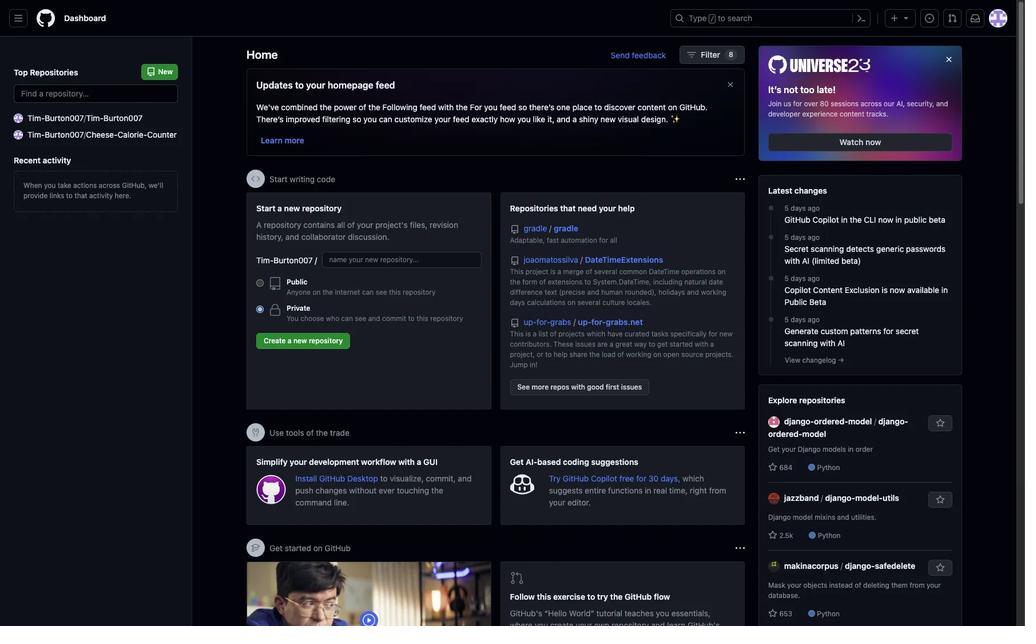 Task type: describe. For each thing, give the bounding box(es) containing it.
you
[[287, 315, 299, 323]]

tim- for tim-burton007 / cheese-calorie-counter
[[27, 130, 45, 140]]

tools
[[286, 428, 304, 438]]

list
[[539, 330, 548, 339]]

tim-burton007 / tim-burton007
[[27, 113, 143, 123]]

and inside 'private you choose who can see and commit to this repository'
[[368, 315, 380, 323]]

repositories that need your help element
[[500, 193, 745, 410]]

with inside we've combined the power of the following feed with the for you feed so there's one place to discover content on github. there's improved filtering so you can customize your feed exactly how you like it, and a shiny new visual design. ✨
[[438, 102, 454, 112]]

your up combined
[[306, 80, 325, 90]]

the left trade
[[316, 428, 328, 438]]

code image
[[251, 174, 260, 184]]

there's
[[256, 114, 284, 124]]

5 for copilot content exclusion is now available in public beta
[[785, 274, 789, 283]]

more for see
[[532, 383, 549, 392]]

your right them
[[927, 582, 941, 590]]

star this repository image for django- ordered-model
[[936, 419, 945, 428]]

late!
[[817, 84, 836, 95]]

to left get
[[649, 340, 655, 349]]

none radio inside 'create a new repository' element
[[256, 280, 264, 287]]

on up date
[[718, 268, 726, 276]]

8
[[729, 50, 733, 59]]

search
[[728, 13, 752, 23]]

1 horizontal spatial help
[[618, 204, 635, 213]]

why am i seeing this? image for get started on github
[[736, 544, 745, 553]]

across inside when you take actions across github, we'll provide links to that activity here.
[[99, 181, 120, 190]]

on down 'command'
[[313, 544, 323, 553]]

repo image for joaomatossilva
[[510, 257, 519, 266]]

internet
[[335, 288, 360, 297]]

copilot inside 5 days ago github copilot in the cli now in public beta
[[813, 215, 839, 225]]

ai inside 5 days ago generate custom patterns for secret scanning with ai
[[838, 338, 845, 348]]

repo image for up-for-grabs
[[510, 319, 519, 328]]

5 days ago generate custom patterns for secret scanning with ai
[[785, 316, 919, 348]]

command palette image
[[857, 14, 866, 23]]

ordered- for django- ordered-model
[[768, 430, 802, 439]]

your up 684
[[782, 446, 796, 454]]

the right try
[[610, 593, 623, 602]]

across inside 'it's not too late! join us for over 80 sessions across our ai, security, and developer experience content tracks.'
[[861, 99, 882, 108]]

utils
[[883, 494, 899, 503]]

view changelog → link
[[785, 356, 844, 365]]

trade
[[330, 428, 349, 438]]

repo image left the "anyone" at the left top of page
[[268, 277, 282, 291]]

can inside public anyone on the internet can see this repository
[[362, 288, 374, 297]]

exactly
[[472, 114, 498, 124]]

where
[[510, 621, 533, 627]]

the up filtering
[[320, 102, 332, 112]]

with inside 'this is a list of projects which have curated tasks specifically for new contributors. these issues are a great way to get started with a project, or to help share the load of working on open source projects. jump in!'
[[695, 340, 708, 349]]

python for django-
[[817, 464, 840, 472]]

difference
[[510, 288, 543, 297]]

the inside public anyone on the internet can see this repository
[[323, 288, 333, 297]]

which inside 'this is a list of projects which have curated tasks specifically for new contributors. these issues are a great way to get started with a project, or to help share the load of working on open source projects. jump in!'
[[587, 330, 606, 339]]

repo image for gradle
[[510, 225, 519, 235]]

text
[[545, 288, 557, 297]]

on inside we've combined the power of the following feed with the for you feed so there's one place to discover content on github. there's improved filtering so you can customize your feed exactly how you like it, and a shiny new visual design. ✨
[[668, 102, 677, 112]]

ever
[[379, 486, 395, 496]]

create a new repository
[[264, 337, 343, 346]]

/ inside 'create a new repository' element
[[315, 255, 317, 265]]

follow
[[510, 593, 535, 602]]

mask your objects instead of deleting them from your database.
[[768, 582, 941, 601]]

all inside repositories that need your help element
[[610, 236, 617, 245]]

@django-ordered-model profile image
[[768, 417, 780, 428]]

public
[[904, 215, 927, 225]]

generate custom patterns for secret scanning with ai link
[[785, 325, 952, 349]]

feed up following
[[376, 80, 395, 90]]

of right list
[[550, 330, 556, 339]]

when
[[23, 181, 42, 190]]

github,
[[122, 181, 147, 190]]

view changelog →
[[785, 356, 844, 365]]

in inside 'explore repositories' navigation
[[848, 446, 854, 454]]

start a new repository
[[256, 204, 342, 213]]

send feedback link
[[611, 49, 666, 61]]

choose
[[301, 315, 324, 323]]

to left search
[[718, 13, 725, 23]]

repository inside a repository contains all of your project's files, revision history, and collaborator discussion.
[[264, 220, 301, 230]]

provide
[[23, 192, 48, 200]]

to inside we've combined the power of the following feed with the for you feed so there's one place to discover content on github. there's improved filtering so you can customize your feed exactly how you like it, and a shiny new visual design. ✨
[[595, 102, 602, 112]]

extensions
[[548, 278, 583, 287]]

customize
[[394, 114, 432, 124]]

days for beta
[[791, 274, 806, 283]]

culture
[[603, 299, 625, 307]]

home
[[247, 48, 278, 61]]

is inside 'this is a list of projects which have curated tasks specifically for new contributors. these issues are a great way to get started with a project, or to help share the load of working on open source projects. jump in!'
[[526, 330, 531, 339]]

private you choose who can see and commit to this repository
[[287, 304, 463, 323]]

first
[[606, 383, 619, 392]]

and inside we've combined the power of the following feed with the for you feed so there's one place to discover content on github. there's improved filtering so you can customize your feed exactly how you like it, and a shiny new visual design. ✨
[[557, 114, 570, 124]]

github's
[[510, 609, 542, 619]]

explore element
[[759, 46, 962, 627]]

model-
[[855, 494, 883, 503]]

in!
[[530, 361, 538, 370]]

try the github flow element
[[500, 562, 745, 627]]

a up projects.
[[710, 340, 714, 349]]

2 gradle from the left
[[554, 224, 578, 233]]

x image
[[726, 80, 735, 89]]

issues inside 'this is a list of projects which have curated tasks specifically for new contributors. these issues are a great way to get started with a project, or to help share the load of working on open source projects. jump in!'
[[575, 340, 596, 349]]

of down project
[[539, 278, 546, 287]]

on down '(precise'
[[568, 299, 576, 307]]

in inside which suggests entire functions in real time, right from your editor.
[[645, 486, 651, 496]]

what is github? image
[[247, 563, 491, 627]]

security,
[[907, 99, 934, 108]]

you up exactly
[[484, 102, 498, 112]]

create a new repository element
[[256, 203, 481, 354]]

of inside a repository contains all of your project's files, revision history, and collaborator discussion.
[[347, 220, 355, 230]]

you right filtering
[[363, 114, 377, 124]]

free
[[619, 474, 634, 484]]

burton007 for tim-burton007 / cheese-calorie-counter
[[45, 130, 84, 140]]

see inside 'private you choose who can see and commit to this repository'
[[355, 315, 366, 323]]

0 vertical spatial repositories
[[30, 67, 78, 77]]

and inside 'explore repositories' navigation
[[837, 514, 849, 522]]

ago for content
[[808, 274, 820, 283]]

repository up "contains"
[[302, 204, 342, 213]]

this inside public anyone on the internet can see this repository
[[389, 288, 401, 297]]

changes inside to visualize, commit, and push changes without ever touching the command line.
[[316, 486, 347, 496]]

discussion.
[[348, 232, 389, 242]]

@jazzband profile image
[[768, 494, 780, 505]]

like
[[533, 114, 545, 124]]

with left good
[[571, 383, 585, 392]]

can inside 'private you choose who can see and commit to this repository'
[[341, 315, 353, 323]]

files,
[[410, 220, 427, 230]]

projects
[[558, 330, 585, 339]]

copilot inside get ai-based coding suggestions element
[[591, 474, 617, 484]]

changes inside explore element
[[794, 186, 827, 195]]

in left cli
[[841, 215, 848, 225]]

github desktop image
[[256, 475, 286, 505]]

revision
[[430, 220, 458, 230]]

star this repository image
[[936, 496, 945, 505]]

makinacorpus / django-safedelete
[[784, 562, 915, 571]]

1 horizontal spatial django
[[798, 446, 821, 454]]

days inside this project is a merge of several common datetime operations on the form of  extensions to system.datetime, including natural date difference text (precise and human rounded), holidays and working days calculations on several culture locales.
[[510, 299, 525, 307]]

cheese calorie counter image
[[14, 130, 23, 139]]

commit,
[[426, 474, 456, 484]]

→
[[838, 356, 844, 365]]

dot fill image for copilot content exclusion is now available in public beta
[[766, 274, 775, 283]]

you inside when you take actions across github, we'll provide links to that activity here.
[[44, 181, 56, 190]]

grabs
[[550, 317, 571, 327]]

the left for
[[456, 102, 468, 112]]

you down flow
[[656, 609, 669, 619]]

ai-
[[526, 458, 537, 467]]

github down line. at the bottom of page
[[325, 544, 351, 553]]

your up database.
[[787, 582, 802, 590]]

watch now
[[840, 137, 881, 147]]

new inside button
[[293, 337, 307, 346]]

send feedback
[[611, 50, 666, 60]]

without
[[349, 486, 377, 496]]

feed left exactly
[[453, 114, 469, 124]]

1 horizontal spatial git pull request image
[[948, 14, 957, 23]]

you down ""hello"
[[535, 621, 548, 627]]

with up visualize,
[[398, 458, 415, 467]]

us
[[784, 99, 791, 108]]

for inside get ai-based coding suggestions element
[[636, 474, 647, 484]]

your inside we've combined the power of the following feed with the for you feed so there's one place to discover content on github. there's improved filtering so you can customize your feed exactly how you like it, and a shiny new visual design. ✨
[[434, 114, 451, 124]]

right
[[690, 486, 707, 496]]

of down joaomatossilva / datetimeextensions
[[586, 268, 592, 276]]

with inside 5 days ago generate custom patterns for secret scanning with ai
[[820, 338, 835, 348]]

a left gui
[[417, 458, 421, 467]]

visualize,
[[390, 474, 424, 484]]

new inside we've combined the power of the following feed with the for you feed so there's one place to discover content on github. there's improved filtering so you can customize your feed exactly how you like it, and a shiny new visual design. ✨
[[601, 114, 616, 124]]

tim- up cheese-
[[86, 113, 104, 123]]

2 for- from the left
[[591, 317, 606, 327]]

curated
[[625, 330, 649, 339]]

activity inside when you take actions across github, we'll provide links to that activity here.
[[89, 192, 113, 200]]

2 vertical spatial model
[[793, 514, 813, 522]]

0 horizontal spatial started
[[285, 544, 311, 553]]

none radio inside 'create a new repository' element
[[256, 306, 264, 313]]

a up history,
[[278, 204, 282, 213]]

feed up how
[[500, 102, 516, 112]]

content inside we've combined the power of the following feed with the for you feed so there's one place to discover content on github. there's improved filtering so you can customize your feed exactly how you like it, and a shiny new visual design. ✨
[[638, 102, 666, 112]]

and left human
[[587, 288, 599, 297]]

homepage
[[328, 80, 373, 90]]

start for start a new repository
[[256, 204, 275, 213]]

to visualize, commit, and push changes without ever touching the command line.
[[295, 474, 472, 508]]

and down natural
[[687, 288, 699, 297]]

filter image
[[687, 50, 696, 59]]

history,
[[256, 232, 283, 242]]

to right or
[[545, 351, 552, 359]]

1 up- from the left
[[524, 317, 537, 327]]

repository inside public anyone on the internet can see this repository
[[403, 288, 436, 297]]

help inside 'this is a list of projects which have curated tasks specifically for new contributors. these issues are a great way to get started with a project, or to help share the load of working on open source projects. jump in!'
[[554, 351, 568, 359]]

this is a list of projects which have curated tasks specifically for new contributors. these issues are a great way to get started with a project, or to help share the load of working on open source projects. jump in!
[[510, 330, 734, 370]]

(precise
[[559, 288, 585, 297]]

the inside this project is a merge of several common datetime operations on the form of  extensions to system.datetime, including natural date difference text (precise and human rounded), holidays and working days calculations on several culture locales.
[[510, 278, 520, 287]]

you left the like
[[517, 114, 531, 124]]

send
[[611, 50, 630, 60]]

and inside to visualize, commit, and push changes without ever touching the command line.
[[458, 474, 472, 484]]

model for django-ordered-model /
[[848, 417, 872, 427]]

your inside github's "hello world" tutorial teaches you essentials, where you create your own repository and learn github'
[[576, 621, 592, 627]]

get for get your django models in order
[[768, 446, 780, 454]]

for inside 5 days ago generate custom patterns for secret scanning with ai
[[883, 326, 894, 336]]

learn
[[261, 136, 283, 145]]

of right tools
[[306, 428, 314, 438]]

burton007 up calorie-
[[103, 113, 143, 123]]

use tools of the trade
[[269, 428, 349, 438]]

to inside when you take actions across github, we'll provide links to that activity here.
[[66, 192, 73, 200]]

new inside 'this is a list of projects which have curated tasks specifically for new contributors. these issues are a great way to get started with a project, or to help share the load of working on open source projects. jump in!'
[[720, 330, 733, 339]]

the left following
[[368, 102, 380, 112]]

join
[[768, 99, 782, 108]]

2 up- from the left
[[578, 317, 591, 327]]

of inside mask your objects instead of deleting them from your database.
[[855, 582, 861, 590]]

repository inside 'private you choose who can see and commit to this repository'
[[430, 315, 463, 323]]

custom
[[821, 326, 848, 336]]

for up joaomatossilva / datetimeextensions
[[599, 236, 608, 245]]

what is github? element
[[247, 562, 491, 627]]

Top Repositories search field
[[14, 85, 178, 103]]

github copilot in the cli now in public beta link
[[785, 214, 952, 226]]

for inside 'it's not too late! join us for over 80 sessions across our ai, security, and developer experience content tracks.'
[[793, 99, 802, 108]]

database.
[[768, 592, 800, 601]]

to inside 'private you choose who can see and commit to this repository'
[[408, 315, 415, 323]]

github up teaches
[[625, 593, 652, 602]]

your inside a repository contains all of your project's files, revision history, and collaborator discussion.
[[357, 220, 373, 230]]

now inside 5 days ago copilot content exclusion is now available in public beta
[[890, 285, 905, 295]]

your up install
[[290, 458, 307, 467]]

over
[[804, 99, 818, 108]]

0 horizontal spatial django
[[768, 514, 791, 522]]

to up combined
[[295, 80, 304, 90]]

available
[[907, 285, 939, 295]]

1 vertical spatial so
[[353, 114, 361, 124]]

changelog
[[802, 356, 836, 365]]

repository inside github's "hello world" tutorial teaches you essentials, where you create your own repository and learn github'
[[612, 621, 649, 627]]

now inside watch now "link"
[[866, 137, 881, 147]]

dot fill image for generate custom patterns for secret scanning with ai
[[766, 315, 775, 324]]

jazzband
[[784, 494, 819, 503]]

django- inside django- ordered-model
[[878, 417, 908, 427]]

github inside 5 days ago github copilot in the cli now in public beta
[[785, 215, 810, 225]]

private
[[287, 304, 310, 313]]

github inside get ai-based coding suggestions element
[[563, 474, 589, 484]]

filter
[[701, 50, 720, 59]]

shiny
[[579, 114, 598, 124]]

get ai-based coding suggestions element
[[500, 447, 745, 526]]

use
[[269, 428, 284, 438]]

joaomatossilva
[[524, 255, 578, 265]]

/ inside type / to search
[[710, 15, 714, 23]]

project,
[[510, 351, 535, 359]]

now inside 5 days ago github copilot in the cli now in public beta
[[878, 215, 893, 225]]

tracks.
[[866, 110, 888, 118]]

adaptable, fast automation for all
[[510, 236, 617, 245]]

public inside 5 days ago copilot content exclusion is now available in public beta
[[785, 297, 807, 307]]

deleting
[[863, 582, 889, 590]]

this inside 'private you choose who can see and commit to this repository'
[[417, 315, 428, 323]]

new down 'writing'
[[284, 204, 300, 213]]

content
[[813, 285, 843, 295]]

5 days ago copilot content exclusion is now available in public beta
[[785, 274, 948, 307]]

feedback
[[632, 50, 666, 60]]

5 days ago secret scanning detects generic passwords with ai (limited beta)
[[785, 233, 946, 266]]

content inside 'it's not too late! join us for over 80 sessions across our ai, security, and developer experience content tracks.'
[[840, 110, 864, 118]]

on inside 'this is a list of projects which have curated tasks specifically for new contributors. these issues are a great way to get started with a project, or to help share the load of working on open source projects. jump in!'
[[653, 351, 661, 359]]

this inside the try the github flow element
[[537, 593, 551, 602]]

working inside this project is a merge of several common datetime operations on the form of  extensions to system.datetime, including natural date difference text (precise and human rounded), holidays and working days calculations on several culture locales.
[[701, 288, 726, 297]]

them
[[891, 582, 908, 590]]

ai inside 5 days ago secret scanning detects generic passwords with ai (limited beta)
[[802, 256, 810, 266]]



Task type: locate. For each thing, give the bounding box(es) containing it.
0 vertical spatial can
[[379, 114, 392, 124]]

your right customize
[[434, 114, 451, 124]]

get for get ai-based coding suggestions
[[510, 458, 524, 467]]

public up the "anyone" at the left top of page
[[287, 278, 307, 287]]

help right need
[[618, 204, 635, 213]]

1 vertical spatial help
[[554, 351, 568, 359]]

to inside the try the github flow element
[[587, 593, 595, 602]]

notifications image
[[971, 14, 980, 23]]

issue opened image
[[925, 14, 934, 23]]

ago up content
[[808, 274, 820, 283]]

grabs.net
[[606, 317, 643, 327]]

see
[[376, 288, 387, 297], [355, 315, 366, 323]]

3 ago from the top
[[808, 274, 820, 283]]

repositories
[[799, 396, 845, 405]]

github inside simplify your development workflow with a gui element
[[319, 474, 345, 484]]

this for joaomatossilva
[[510, 268, 524, 276]]

github's "hello world" tutorial teaches you essentials, where you create your own repository and learn github'
[[510, 609, 720, 627]]

editor.
[[567, 498, 591, 508]]

we've
[[256, 102, 279, 112]]

1 vertical spatial dot fill image
[[766, 274, 775, 283]]

real
[[653, 486, 667, 496]]

plus image
[[890, 14, 899, 23]]

2 why am i seeing this? image from the top
[[736, 544, 745, 553]]

dot fill image for secret scanning detects generic passwords with ai (limited beta)
[[766, 233, 775, 242]]

0 vertical spatial changes
[[794, 186, 827, 195]]

None radio
[[256, 280, 264, 287]]

2 vertical spatial is
[[526, 330, 531, 339]]

0 vertical spatial several
[[594, 268, 617, 276]]

django left models
[[798, 446, 821, 454]]

models
[[823, 446, 846, 454]]

which up are
[[587, 330, 606, 339]]

0 horizontal spatial content
[[638, 102, 666, 112]]

feed up customize
[[420, 102, 436, 112]]

tim burton007 image
[[14, 114, 23, 123]]

0 horizontal spatial gradle link
[[524, 224, 549, 233]]

burton007 inside 'create a new repository' element
[[274, 255, 313, 265]]

star image for django-ordered-model /
[[768, 463, 777, 472]]

None radio
[[256, 306, 264, 313]]

5 inside 5 days ago secret scanning detects generic passwords with ai (limited beta)
[[785, 233, 789, 242]]

0 horizontal spatial can
[[341, 315, 353, 323]]

1 horizontal spatial content
[[840, 110, 864, 118]]

1 horizontal spatial repositories
[[510, 204, 558, 213]]

ago up the secret
[[808, 233, 820, 242]]

all inside a repository contains all of your project's files, revision history, and collaborator discussion.
[[337, 220, 345, 230]]

copilot up beta
[[785, 285, 811, 295]]

ordered- down @django-ordered-model profile 'image'
[[768, 430, 802, 439]]

not
[[784, 84, 798, 95]]

1 horizontal spatial across
[[861, 99, 882, 108]]

which
[[587, 330, 606, 339], [682, 474, 704, 484]]

ai
[[802, 256, 810, 266], [838, 338, 845, 348]]

1 gradle link from the left
[[524, 224, 549, 233]]

copilot
[[813, 215, 839, 225], [785, 285, 811, 295], [591, 474, 617, 484]]

1 vertical spatial ai
[[838, 338, 845, 348]]

1 star image from the top
[[768, 463, 777, 472]]

entire
[[585, 486, 606, 496]]

0 vertical spatial this
[[510, 268, 524, 276]]

see more repos with good first issues
[[517, 383, 642, 392]]

can right internet
[[362, 288, 374, 297]]

0 horizontal spatial public
[[287, 278, 307, 287]]

started inside 'this is a list of projects which have curated tasks specifically for new contributors. these issues are a great way to get started with a project, or to help share the load of working on open source projects. jump in!'
[[670, 340, 693, 349]]

2 vertical spatial can
[[341, 315, 353, 323]]

1 horizontal spatial ordered-
[[814, 417, 848, 427]]

1 vertical spatial git pull request image
[[510, 572, 524, 586]]

burton007 for tim-burton007 / tim-burton007
[[45, 113, 84, 123]]

model for django- ordered-model
[[802, 430, 826, 439]]

a right are
[[610, 340, 613, 349]]

see
[[517, 383, 530, 392]]

burton007 up the "anyone" at the left top of page
[[274, 255, 313, 265]]

2 5 from the top
[[785, 233, 789, 242]]

5 inside 5 days ago copilot content exclusion is now available in public beta
[[785, 274, 789, 283]]

burton007 for tim-burton007 /
[[274, 255, 313, 265]]

3 5 from the top
[[785, 274, 789, 283]]

top repositories
[[14, 67, 78, 77]]

learn
[[667, 621, 685, 627]]

all up collaborator at the left top
[[337, 220, 345, 230]]

0 vertical spatial all
[[337, 220, 345, 230]]

1 vertical spatial that
[[560, 204, 576, 213]]

of down 'great'
[[617, 351, 624, 359]]

this inside 'this is a list of projects which have curated tasks specifically for new contributors. these issues are a great way to get started with a project, or to help share the load of working on open source projects. jump in!'
[[510, 330, 524, 339]]

this up ""hello"
[[537, 593, 551, 602]]

ago for copilot
[[808, 204, 820, 213]]

1 vertical spatial dot fill image
[[766, 315, 775, 324]]

date
[[709, 278, 723, 287]]

how
[[500, 114, 515, 124]]

start for start writing code
[[269, 174, 287, 184]]

more for learn
[[285, 136, 304, 145]]

0 horizontal spatial up-
[[524, 317, 537, 327]]

1 horizontal spatial for-
[[591, 317, 606, 327]]

try github copilot free for 30 days,
[[549, 474, 682, 484]]

why am i seeing this? image
[[736, 175, 745, 184]]

with down custom
[[820, 338, 835, 348]]

1 why am i seeing this? image from the top
[[736, 429, 745, 438]]

that left need
[[560, 204, 576, 213]]

2 vertical spatial python
[[817, 610, 840, 619]]

0 horizontal spatial help
[[554, 351, 568, 359]]

watch
[[840, 137, 863, 147]]

started
[[670, 340, 693, 349], [285, 544, 311, 553]]

ago for custom
[[808, 316, 820, 324]]

1 horizontal spatial copilot
[[785, 285, 811, 295]]

a inside this project is a merge of several common datetime operations on the form of  extensions to system.datetime, including natural date difference text (precise and human rounded), holidays and working days calculations on several culture locales.
[[558, 268, 561, 276]]

started down 'specifically'
[[670, 340, 693, 349]]

0 vertical spatial so
[[518, 102, 527, 112]]

1 horizontal spatial more
[[532, 383, 549, 392]]

0 horizontal spatial so
[[353, 114, 361, 124]]

repo image down adaptable,
[[510, 257, 519, 266]]

system.datetime,
[[593, 278, 651, 287]]

django-
[[784, 417, 814, 427], [878, 417, 908, 427], [825, 494, 855, 503], [845, 562, 875, 571]]

1 vertical spatial why am i seeing this? image
[[736, 544, 745, 553]]

with left for
[[438, 102, 454, 112]]

and right security,
[[936, 99, 948, 108]]

secret
[[785, 244, 809, 254]]

1 vertical spatial scanning
[[785, 338, 818, 348]]

1 for- from the left
[[537, 317, 550, 327]]

model up get your django models in order
[[802, 430, 826, 439]]

django- ordered-model
[[768, 417, 908, 439]]

ago for scanning
[[808, 233, 820, 242]]

up-for-grabs / up-for-grabs.net
[[524, 317, 643, 327]]

1 horizontal spatial get
[[510, 458, 524, 467]]

the left internet
[[323, 288, 333, 297]]

more right see
[[532, 383, 549, 392]]

here.
[[115, 192, 131, 200]]

with inside 5 days ago secret scanning detects generic passwords with ai (limited beta)
[[785, 256, 800, 266]]

for right the us
[[793, 99, 802, 108]]

several down '(precise'
[[578, 299, 601, 307]]

2.5k
[[777, 532, 793, 541]]

0 horizontal spatial for-
[[537, 317, 550, 327]]

fast
[[547, 236, 559, 245]]

0 vertical spatial activity
[[43, 156, 71, 165]]

rounded),
[[625, 288, 657, 297]]

ai down custom
[[838, 338, 845, 348]]

1 horizontal spatial from
[[910, 582, 925, 590]]

safedelete
[[875, 562, 915, 571]]

in inside 5 days ago copilot content exclusion is now available in public beta
[[941, 285, 948, 295]]

python for makinacorpus
[[817, 610, 840, 619]]

why am i seeing this? image for use tools of the trade
[[736, 429, 745, 438]]

universe23 image
[[768, 55, 871, 74]]

to inside this project is a merge of several common datetime operations on the form of  extensions to system.datetime, including natural date difference text (precise and human rounded), holidays and working days calculations on several culture locales.
[[584, 278, 591, 287]]

command
[[295, 498, 332, 508]]

1 horizontal spatial ai
[[838, 338, 845, 348]]

0 horizontal spatial see
[[355, 315, 366, 323]]

lock image
[[268, 304, 282, 317]]

repository inside button
[[309, 337, 343, 346]]

1 vertical spatial is
[[882, 285, 888, 295]]

0 vertical spatial star image
[[768, 463, 777, 472]]

1 vertical spatial start
[[256, 204, 275, 213]]

✨
[[670, 114, 681, 124]]

a
[[573, 114, 577, 124], [278, 204, 282, 213], [558, 268, 561, 276], [533, 330, 537, 339], [288, 337, 292, 346], [610, 340, 613, 349], [710, 340, 714, 349], [417, 458, 421, 467]]

tim- for tim-burton007 / tim-burton007
[[27, 113, 45, 123]]

5 down latest
[[785, 204, 789, 213]]

4 5 from the top
[[785, 316, 789, 324]]

1 dot fill image from the top
[[766, 233, 775, 242]]

tools image
[[251, 428, 260, 438]]

1 vertical spatial working
[[626, 351, 651, 359]]

working inside 'this is a list of projects which have curated tasks specifically for new contributors. these issues are a great way to get started with a project, or to help share the load of working on open source projects. jump in!'
[[626, 351, 651, 359]]

to down take
[[66, 192, 73, 200]]

repository up history,
[[264, 220, 301, 230]]

tim- inside 'create a new repository' element
[[256, 255, 274, 265]]

0 vertical spatial dot fill image
[[766, 203, 775, 213]]

1 horizontal spatial gradle
[[554, 224, 578, 233]]

time,
[[669, 486, 688, 496]]

1 dot fill image from the top
[[766, 203, 775, 213]]

ai,
[[896, 99, 905, 108]]

is inside this project is a merge of several common datetime operations on the form of  extensions to system.datetime, including natural date difference text (precise and human rounded), holidays and working days calculations on several culture locales.
[[550, 268, 556, 276]]

a left shiny
[[573, 114, 577, 124]]

calculations
[[527, 299, 566, 307]]

2 dot fill image from the top
[[766, 315, 775, 324]]

can inside we've combined the power of the following feed with the for you feed so there's one place to discover content on github. there's improved filtering so you can customize your feed exactly how you like it, and a shiny new visual design. ✨
[[379, 114, 392, 124]]

a left list
[[533, 330, 537, 339]]

get left the ai-
[[510, 458, 524, 467]]

2 ago from the top
[[808, 233, 820, 242]]

content down sessions
[[840, 110, 864, 118]]

try github copilot free for 30 days, link
[[549, 474, 682, 484]]

issues
[[575, 340, 596, 349], [621, 383, 642, 392]]

repo image up contributors. on the bottom of page
[[510, 319, 519, 328]]

this up form
[[510, 268, 524, 276]]

2 vertical spatial copilot
[[591, 474, 617, 484]]

python for jazzband
[[818, 532, 841, 541]]

and down one
[[557, 114, 570, 124]]

django model mixins and utilities.
[[768, 514, 877, 522]]

django up the '2.5k'
[[768, 514, 791, 522]]

dot fill image
[[766, 203, 775, 213], [766, 315, 775, 324]]

from inside mask your objects instead of deleting them from your database.
[[910, 582, 925, 590]]

started right mortar board image
[[285, 544, 311, 553]]

a repository contains all of your project's files, revision history, and collaborator discussion.
[[256, 220, 458, 242]]

this for up-for-grabs
[[510, 330, 524, 339]]

0 vertical spatial model
[[848, 417, 872, 427]]

0 horizontal spatial git pull request image
[[510, 572, 524, 586]]

beta
[[809, 297, 826, 307]]

teaches
[[625, 609, 654, 619]]

ordered- inside django- ordered-model
[[768, 430, 802, 439]]

0 vertical spatial that
[[75, 192, 87, 200]]

start right code icon
[[269, 174, 287, 184]]

1 5 from the top
[[785, 204, 789, 213]]

days inside 5 days ago generate custom patterns for secret scanning with ai
[[791, 316, 806, 324]]

contributors.
[[510, 340, 552, 349]]

close image
[[944, 55, 954, 64]]

latest changes
[[768, 186, 827, 195]]

ago inside 5 days ago copilot content exclusion is now available in public beta
[[808, 274, 820, 283]]

days,
[[661, 474, 680, 484]]

all up datetimeextensions
[[610, 236, 617, 245]]

across
[[861, 99, 882, 108], [99, 181, 120, 190]]

0 vertical spatial copilot
[[813, 215, 839, 225]]

the inside 5 days ago github copilot in the cli now in public beta
[[850, 215, 862, 225]]

git pull request image inside the try the github flow element
[[510, 572, 524, 586]]

git pull request image
[[948, 14, 957, 23], [510, 572, 524, 586]]

653
[[777, 610, 792, 619]]

5 inside 5 days ago generate custom patterns for secret scanning with ai
[[785, 316, 789, 324]]

homepage image
[[37, 9, 55, 27]]

order
[[856, 446, 873, 454]]

gradle up adaptable,
[[524, 224, 547, 233]]

triangle down image
[[902, 13, 911, 22]]

this
[[389, 288, 401, 297], [417, 315, 428, 323], [537, 593, 551, 602]]

working down way
[[626, 351, 651, 359]]

5 for generate custom patterns for secret scanning with ai
[[785, 316, 789, 324]]

"hello
[[544, 609, 567, 619]]

1 star this repository image from the top
[[936, 419, 945, 428]]

mortar board image
[[251, 544, 260, 553]]

combined
[[281, 102, 318, 112]]

from inside which suggests entire functions in real time, right from your editor.
[[709, 486, 726, 496]]

0 vertical spatial ordered-
[[814, 417, 848, 427]]

updates
[[256, 80, 293, 90]]

1 vertical spatial repositories
[[510, 204, 558, 213]]

0 vertical spatial why am i seeing this? image
[[736, 429, 745, 438]]

new up projects.
[[720, 330, 733, 339]]

objects
[[803, 582, 827, 590]]

dot fill image for github copilot in the cli now in public beta
[[766, 203, 775, 213]]

own
[[594, 621, 609, 627]]

gradle link up adaptable, fast automation for all on the top of page
[[554, 224, 578, 233]]

create
[[264, 337, 286, 346]]

2 horizontal spatial copilot
[[813, 215, 839, 225]]

1 horizontal spatial can
[[362, 288, 374, 297]]

0 horizontal spatial changes
[[316, 486, 347, 496]]

this up contributors. on the bottom of page
[[510, 330, 524, 339]]

1 gradle from the left
[[524, 224, 547, 233]]

experience
[[802, 110, 838, 118]]

tim- for tim-burton007 /
[[256, 255, 274, 265]]

0 vertical spatial which
[[587, 330, 606, 339]]

tim- right cheese calorie counter image
[[27, 130, 45, 140]]

1 vertical spatial star this repository image
[[936, 564, 945, 573]]

ordered- for django-ordered-model /
[[814, 417, 848, 427]]

ago inside 5 days ago secret scanning detects generic passwords with ai (limited beta)
[[808, 233, 820, 242]]

install github desktop link
[[295, 474, 380, 484]]

Find a repository… text field
[[14, 85, 178, 103]]

dot fill image
[[766, 233, 775, 242], [766, 274, 775, 283]]

0 horizontal spatial repositories
[[30, 67, 78, 77]]

0 horizontal spatial this
[[389, 288, 401, 297]]

development
[[309, 458, 359, 467]]

1 vertical spatial this
[[417, 315, 428, 323]]

get for get started on github
[[269, 544, 283, 553]]

which inside which suggests entire functions in real time, right from your editor.
[[682, 474, 704, 484]]

try
[[549, 474, 561, 484]]

days for beta
[[791, 204, 806, 213]]

0 vertical spatial see
[[376, 288, 387, 297]]

is
[[550, 268, 556, 276], [882, 285, 888, 295], [526, 330, 531, 339]]

and inside github's "hello world" tutorial teaches you essentials, where you create your own repository and learn github'
[[651, 621, 665, 627]]

0 vertical spatial across
[[861, 99, 882, 108]]

days inside 5 days ago secret scanning detects generic passwords with ai (limited beta)
[[791, 233, 806, 242]]

anyone
[[287, 288, 311, 297]]

public inside public anyone on the internet can see this repository
[[287, 278, 307, 287]]

on right the "anyone" at the left top of page
[[313, 288, 321, 297]]

1 vertical spatial started
[[285, 544, 311, 553]]

your up discussion. at the left of the page
[[357, 220, 373, 230]]

help down these
[[554, 351, 568, 359]]

2 vertical spatial now
[[890, 285, 905, 295]]

with up source
[[695, 340, 708, 349]]

0 horizontal spatial which
[[587, 330, 606, 339]]

star this repository image for django-safedelete
[[936, 564, 945, 573]]

the inside 'this is a list of projects which have curated tasks specifically for new contributors. these issues are a great way to get started with a project, or to help share the load of working on open source projects. jump in!'
[[589, 351, 600, 359]]

4 ago from the top
[[808, 316, 820, 324]]

star image
[[768, 610, 777, 619]]

1 vertical spatial get
[[510, 458, 524, 467]]

1 vertical spatial now
[[878, 215, 893, 225]]

that inside when you take actions across github, we'll provide links to that activity here.
[[75, 192, 87, 200]]

days inside 5 days ago copilot content exclusion is now available in public beta
[[791, 274, 806, 283]]

copilot inside 5 days ago copilot content exclusion is now available in public beta
[[785, 285, 811, 295]]

and inside a repository contains all of your project's files, revision history, and collaborator discussion.
[[285, 232, 299, 242]]

1 vertical spatial python
[[818, 532, 841, 541]]

0 horizontal spatial across
[[99, 181, 120, 190]]

and left learn
[[651, 621, 665, 627]]

or
[[537, 351, 543, 359]]

that inside repositories that need your help element
[[560, 204, 576, 213]]

why am i seeing this? image
[[736, 429, 745, 438], [736, 544, 745, 553]]

2 gradle link from the left
[[554, 224, 578, 233]]

install
[[295, 474, 317, 484]]

form
[[522, 278, 537, 287]]

0 vertical spatial from
[[709, 486, 726, 496]]

python down 'instead'
[[817, 610, 840, 619]]

Repository name text field
[[322, 252, 481, 268]]

start up "a"
[[256, 204, 275, 213]]

days for beta)
[[791, 233, 806, 242]]

for inside 'this is a list of projects which have curated tasks specifically for new contributors. these issues are a great way to get started with a project, or to help share the load of working on open source projects. jump in!'
[[709, 330, 718, 339]]

0 horizontal spatial gradle
[[524, 224, 547, 233]]

days down the secret
[[791, 274, 806, 283]]

star this repository image
[[936, 419, 945, 428], [936, 564, 945, 573]]

git pull request image left notifications image
[[948, 14, 957, 23]]

1 vertical spatial several
[[578, 299, 601, 307]]

2 this from the top
[[510, 330, 524, 339]]

recent
[[14, 156, 41, 165]]

of inside we've combined the power of the following feed with the for you feed so there's one place to discover content on github. there's improved filtering so you can customize your feed exactly how you like it, and a shiny new visual design. ✨
[[359, 102, 366, 112]]

1 vertical spatial changes
[[316, 486, 347, 496]]

5 inside 5 days ago github copilot in the cli now in public beta
[[785, 204, 789, 213]]

model inside django- ordered-model
[[802, 430, 826, 439]]

star image for jazzband / django-model-utils
[[768, 531, 777, 541]]

a right create
[[288, 337, 292, 346]]

and inside 'it's not too late! join us for over 80 sessions across our ai, security, and developer experience content tracks.'
[[936, 99, 948, 108]]

1 vertical spatial django
[[768, 514, 791, 522]]

activity down "actions"
[[89, 192, 113, 200]]

days down latest changes
[[791, 204, 806, 213]]

2 vertical spatial this
[[537, 593, 551, 602]]

see inside public anyone on the internet can see this repository
[[376, 288, 387, 297]]

changes right latest
[[794, 186, 827, 195]]

ago inside 5 days ago generate custom patterns for secret scanning with ai
[[808, 316, 820, 324]]

from right them
[[910, 582, 925, 590]]

1 horizontal spatial that
[[560, 204, 576, 213]]

ago inside 5 days ago github copilot in the cli now in public beta
[[808, 204, 820, 213]]

1 this from the top
[[510, 268, 524, 276]]

explore repositories navigation
[[759, 385, 962, 627]]

1 horizontal spatial see
[[376, 288, 387, 297]]

so left the there's
[[518, 102, 527, 112]]

from
[[709, 486, 726, 496], [910, 582, 925, 590]]

your inside which suggests entire functions in real time, right from your editor.
[[549, 498, 565, 508]]

scanning inside 5 days ago generate custom patterns for secret scanning with ai
[[785, 338, 818, 348]]

your right need
[[599, 204, 616, 213]]

star image
[[768, 463, 777, 472], [768, 531, 777, 541]]

0 vertical spatial now
[[866, 137, 881, 147]]

1 vertical spatial public
[[785, 297, 807, 307]]

1 vertical spatial all
[[610, 236, 617, 245]]

on inside public anyone on the internet can see this repository
[[313, 288, 321, 297]]

tim- down history,
[[256, 255, 274, 265]]

0 vertical spatial public
[[287, 278, 307, 287]]

and right mixins
[[837, 514, 849, 522]]

0 vertical spatial issues
[[575, 340, 596, 349]]

@makinacorpus profile image
[[768, 562, 780, 573]]

explore
[[768, 396, 797, 405]]

repo image up adaptable,
[[510, 225, 519, 235]]

and left commit
[[368, 315, 380, 323]]

scanning
[[811, 244, 844, 254], [785, 338, 818, 348]]

2 dot fill image from the top
[[766, 274, 775, 283]]

a inside button
[[288, 337, 292, 346]]

project's
[[375, 220, 408, 230]]

0 vertical spatial get
[[768, 446, 780, 454]]

the inside to visualize, commit, and push changes without ever touching the command line.
[[431, 486, 443, 496]]

who
[[326, 315, 339, 323]]

merge
[[563, 268, 584, 276]]

1 vertical spatial see
[[355, 315, 366, 323]]

1 horizontal spatial which
[[682, 474, 704, 484]]

more inside repositories that need your help element
[[532, 383, 549, 392]]

scanning inside 5 days ago secret scanning detects generic passwords with ai (limited beta)
[[811, 244, 844, 254]]

0 vertical spatial this
[[389, 288, 401, 297]]

5 for secret scanning detects generic passwords with ai (limited beta)
[[785, 233, 789, 242]]

start inside 'create a new repository' element
[[256, 204, 275, 213]]

when you take actions across github, we'll provide links to that activity here.
[[23, 181, 163, 200]]

repositories right top
[[30, 67, 78, 77]]

the down commit,
[[431, 486, 443, 496]]

is down joaomatossilva "link"
[[550, 268, 556, 276]]

in right available
[[941, 285, 948, 295]]

burton007 down top repositories 'search field'
[[45, 113, 84, 123]]

we've combined the power of the following feed with the for you feed so there's one place to discover content on github. there's improved filtering so you can customize your feed exactly how you like it, and a shiny new visual design. ✨
[[256, 102, 708, 124]]

0 vertical spatial is
[[550, 268, 556, 276]]

simplify your development workflow with a gui element
[[247, 447, 491, 526]]

play image
[[362, 614, 376, 627]]

1 vertical spatial model
[[802, 430, 826, 439]]

share
[[570, 351, 587, 359]]

1 vertical spatial issues
[[621, 383, 642, 392]]

0 vertical spatial start
[[269, 174, 287, 184]]

1 ago from the top
[[808, 204, 820, 213]]

tasks
[[651, 330, 668, 339]]

2 star this repository image from the top
[[936, 564, 945, 573]]

copilot content exclusion is now available in public beta link
[[785, 284, 952, 308]]

2 horizontal spatial get
[[768, 446, 780, 454]]

now right cli
[[878, 215, 893, 225]]

take
[[58, 181, 71, 190]]

gradle up adaptable, fast automation for all on the top of page
[[554, 224, 578, 233]]

days inside 5 days ago github copilot in the cli now in public beta
[[791, 204, 806, 213]]

1 horizontal spatial working
[[701, 288, 726, 297]]

automation
[[561, 236, 597, 245]]

1 horizontal spatial issues
[[621, 383, 642, 392]]

repo image
[[510, 225, 519, 235], [510, 257, 519, 266], [268, 277, 282, 291], [510, 319, 519, 328]]

1 vertical spatial copilot
[[785, 285, 811, 295]]

in left public at the right top
[[896, 215, 902, 225]]

2 star image from the top
[[768, 531, 777, 541]]

new down discover
[[601, 114, 616, 124]]

1 horizontal spatial activity
[[89, 192, 113, 200]]

is up contributors. on the bottom of page
[[526, 330, 531, 339]]

so down power
[[353, 114, 361, 124]]

is inside 5 days ago copilot content exclusion is now available in public beta
[[882, 285, 888, 295]]

github up "suggests"
[[563, 474, 589, 484]]

(limited
[[812, 256, 839, 266]]

can down following
[[379, 114, 392, 124]]

scanning up (limited
[[811, 244, 844, 254]]

get right mortar board image
[[269, 544, 283, 553]]

5 for github copilot in the cli now in public beta
[[785, 204, 789, 213]]

a up extensions
[[558, 268, 561, 276]]

to inside to visualize, commit, and push changes without ever touching the command line.
[[380, 474, 388, 484]]



Task type: vqa. For each thing, say whether or not it's contained in the screenshot.


